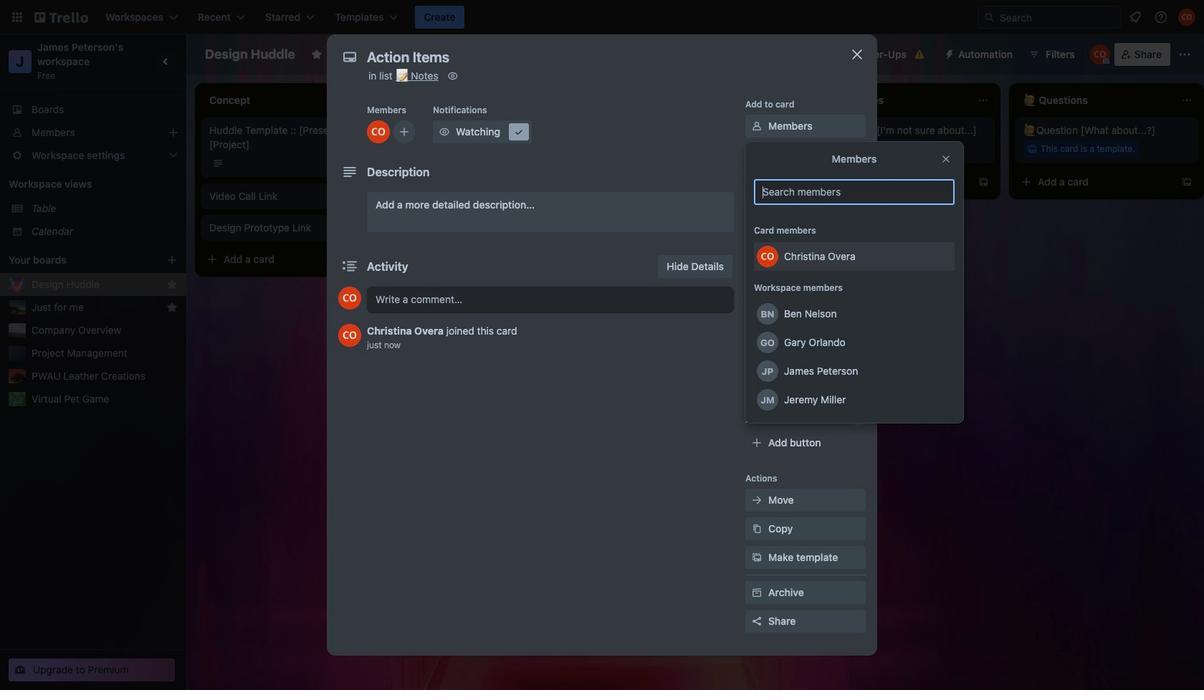 Task type: describe. For each thing, give the bounding box(es) containing it.
add board image
[[166, 255, 178, 266]]

labels image
[[750, 148, 765, 162]]

0 horizontal spatial christina overa (christinaovera) image
[[565, 230, 582, 247]]

search image
[[984, 11, 995, 23]]

your boards with 6 items element
[[9, 252, 145, 269]]

1 horizontal spatial christina overa (christinaovera) image
[[757, 246, 779, 268]]

gary orlando (garyorlando) image
[[757, 332, 779, 354]]

2 horizontal spatial christina overa (christinaovera) image
[[1179, 9, 1196, 26]]

2 starred icon image from the top
[[166, 302, 178, 313]]

ben nelson (bennelson96) image
[[757, 303, 779, 325]]

0 notifications image
[[1127, 9, 1145, 26]]

james peterson (jamespeterson93) image
[[757, 361, 779, 382]]

close dialog image
[[849, 46, 866, 63]]

Search field
[[995, 7, 1121, 27]]



Task type: locate. For each thing, give the bounding box(es) containing it.
0 horizontal spatial create from template… image
[[367, 254, 379, 265]]

0 horizontal spatial create from template… image
[[978, 176, 990, 188]]

1 horizontal spatial create from template… image
[[1182, 176, 1193, 188]]

open information menu image
[[1155, 10, 1169, 24]]

2 create from template… image from the left
[[1182, 176, 1193, 188]]

sm image
[[939, 43, 959, 63], [438, 125, 452, 139], [512, 125, 526, 139], [750, 586, 765, 600]]

christina overa (christinaovera) image
[[1091, 44, 1111, 65], [367, 120, 390, 143], [339, 287, 361, 310], [339, 324, 361, 347]]

0 vertical spatial create from template… image
[[775, 176, 786, 188]]

Write a comment text field
[[367, 287, 734, 313]]

sm image
[[446, 69, 460, 83], [750, 119, 765, 133], [750, 263, 765, 277], [750, 493, 765, 508], [750, 522, 765, 536], [750, 551, 765, 565]]

1 starred icon image from the top
[[166, 279, 178, 290]]

christina overa (christinaovera) image up ben nelson (bennelson96) icon
[[757, 246, 779, 268]]

christina overa (christinaovera) image right open information menu icon
[[1179, 9, 1196, 26]]

Board name text field
[[198, 43, 303, 66]]

1 create from template… image from the left
[[978, 176, 990, 188]]

star or unstar board image
[[311, 49, 323, 60]]

1 vertical spatial create from template… image
[[367, 254, 379, 265]]

None text field
[[360, 44, 833, 70]]

Search members text field
[[755, 179, 955, 205]]

0 vertical spatial starred icon image
[[166, 279, 178, 290]]

1 vertical spatial starred icon image
[[166, 302, 178, 313]]

add members to card image
[[399, 125, 410, 139]]

create from template… image
[[775, 176, 786, 188], [367, 254, 379, 265]]

primary element
[[0, 0, 1205, 34]]

1 horizontal spatial create from template… image
[[775, 176, 786, 188]]

starred icon image
[[166, 279, 178, 290], [166, 302, 178, 313]]

christina overa (christinaovera) image
[[1179, 9, 1196, 26], [565, 230, 582, 247], [757, 246, 779, 268]]

christina overa (christinaovera) image up write a comment text field
[[565, 230, 582, 247]]

show menu image
[[1178, 47, 1193, 62]]

jeremy miller (jeremymiller198) image
[[757, 389, 779, 411]]

create from template… image
[[978, 176, 990, 188], [1182, 176, 1193, 188]]



Task type: vqa. For each thing, say whether or not it's contained in the screenshot.
0 Notifications image
yes



